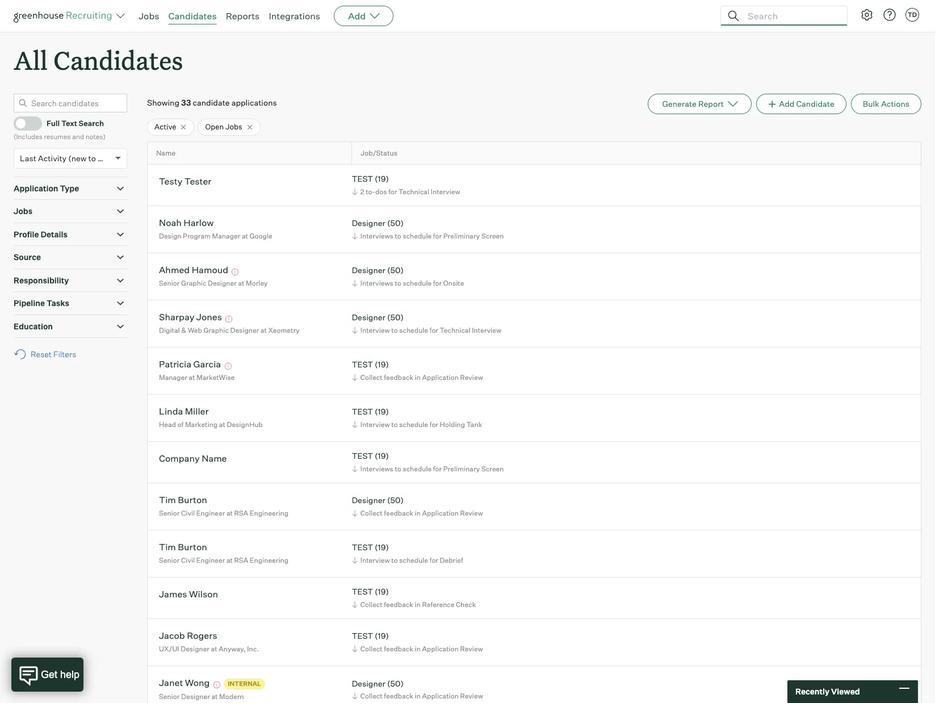 Task type: locate. For each thing, give the bounding box(es) containing it.
for left onsite
[[433, 279, 442, 287]]

senior down company
[[159, 509, 180, 517]]

1 preliminary from the top
[[443, 232, 480, 240]]

tim burton senior civil engineer at rsa engineering up the wilson
[[159, 542, 289, 565]]

senior down ahmed
[[159, 279, 180, 287]]

test inside test (19) interviews to schedule for preliminary screen
[[352, 451, 373, 461]]

preliminary inside designer (50) interviews to schedule for preliminary screen
[[443, 232, 480, 240]]

manager down patricia
[[159, 373, 187, 382]]

schedule inside designer (50) interviews to schedule for preliminary screen
[[403, 232, 432, 240]]

james wilson
[[159, 589, 218, 600]]

2 rsa from the top
[[234, 556, 248, 565]]

technical inside test (19) 2 to-dos for technical interview
[[399, 187, 429, 196]]

schedule inside designer (50) interview to schedule for technical interview
[[399, 326, 428, 335]]

test for the collect feedback in reference check link
[[352, 587, 373, 597]]

2 screen from the top
[[482, 465, 504, 473]]

notes)
[[86, 132, 106, 141]]

1 horizontal spatial technical
[[440, 326, 471, 335]]

2 review from the top
[[460, 509, 483, 517]]

0 vertical spatial jobs
[[139, 10, 159, 22]]

interviews inside test (19) interviews to schedule for preliminary screen
[[360, 465, 394, 473]]

0 vertical spatial burton
[[178, 494, 207, 506]]

test inside test (19) interview to schedule for holding tank
[[352, 407, 373, 417]]

preliminary for (50)
[[443, 232, 480, 240]]

3 senior from the top
[[159, 556, 180, 565]]

add candidate
[[779, 99, 835, 109]]

2 (19) from the top
[[375, 360, 389, 369]]

collect inside test (19) collect feedback in reference check
[[360, 600, 383, 609]]

1 engineer from the top
[[196, 509, 225, 517]]

tim down company
[[159, 494, 176, 506]]

1 rsa from the top
[[234, 509, 248, 517]]

all
[[14, 43, 48, 77]]

burton for test
[[178, 542, 207, 553]]

0 vertical spatial engineer
[[196, 509, 225, 517]]

2 vertical spatial interviews
[[360, 465, 394, 473]]

(19) inside test (19) interviews to schedule for preliminary screen
[[375, 451, 389, 461]]

2 preliminary from the top
[[443, 465, 480, 473]]

onsite
[[443, 279, 464, 287]]

interviews inside designer (50) interviews to schedule for preliminary screen
[[360, 232, 394, 240]]

education
[[14, 321, 53, 331]]

to inside designer (50) interviews to schedule for preliminary screen
[[395, 232, 401, 240]]

to inside test (19) interviews to schedule for preliminary screen
[[395, 465, 401, 473]]

to for designer (50) interviews to schedule for preliminary screen
[[395, 232, 401, 240]]

add inside "link"
[[779, 99, 795, 109]]

janet
[[159, 677, 183, 689]]

interviews to schedule for onsite link
[[350, 278, 467, 288]]

profile
[[14, 229, 39, 239]]

2 in from the top
[[415, 509, 421, 517]]

for inside test (19) interview to schedule for holding tank
[[430, 420, 438, 429]]

0 vertical spatial interviews
[[360, 232, 394, 240]]

(19) for the collect feedback in application review link for manager at marketwise
[[375, 360, 389, 369]]

1 test from the top
[[352, 174, 373, 184]]

screen for (19)
[[482, 465, 504, 473]]

schedule down the interviews to schedule for onsite link
[[399, 326, 428, 335]]

test inside test (19) 2 to-dos for technical interview
[[352, 174, 373, 184]]

2 collect from the top
[[360, 509, 383, 517]]

manager at marketwise
[[159, 373, 235, 382]]

1 civil from the top
[[181, 509, 195, 517]]

configure image
[[861, 8, 874, 22]]

1 vertical spatial screen
[[482, 465, 504, 473]]

garcia
[[193, 359, 221, 370]]

test (19) collect feedback in application review
[[352, 360, 483, 382], [352, 631, 483, 653]]

test inside test (19) collect feedback in reference check
[[352, 587, 373, 597]]

generate report
[[663, 99, 724, 109]]

reference
[[422, 600, 455, 609]]

0 vertical spatial technical
[[399, 187, 429, 196]]

1 (50) from the top
[[387, 218, 404, 228]]

applications
[[232, 98, 277, 107]]

1 vertical spatial engineering
[[250, 556, 289, 565]]

tim burton link down company
[[159, 494, 207, 507]]

for inside designer (50) interviews to schedule for preliminary screen
[[433, 232, 442, 240]]

tim
[[159, 494, 176, 506], [159, 542, 176, 553]]

screen
[[482, 232, 504, 240], [482, 465, 504, 473]]

for inside test (19) 2 to-dos for technical interview
[[389, 187, 397, 196]]

janet wong has been in application review for more than 5 days image
[[212, 682, 222, 689]]

1 screen from the top
[[482, 232, 504, 240]]

for down the interviews to schedule for onsite link
[[430, 326, 438, 335]]

5 (50) from the top
[[387, 679, 404, 688]]

harlow
[[184, 217, 214, 229]]

0 vertical spatial rsa
[[234, 509, 248, 517]]

for for test (19) interviews to schedule for preliminary screen
[[433, 465, 442, 473]]

name right company
[[202, 453, 227, 464]]

for down holding
[[433, 465, 442, 473]]

add for add
[[348, 10, 366, 22]]

1 vertical spatial preliminary
[[443, 465, 480, 473]]

to inside designer (50) interviews to schedule for onsite
[[395, 279, 401, 287]]

for left holding
[[430, 420, 438, 429]]

add inside popup button
[[348, 10, 366, 22]]

1 vertical spatial tim burton link
[[159, 542, 207, 555]]

(19) inside test (19) collect feedback in reference check
[[375, 587, 389, 597]]

(50) inside designer (50) interviews to schedule for preliminary screen
[[387, 218, 404, 228]]

interview for designer (50) interview to schedule for technical interview
[[360, 326, 390, 335]]

0 horizontal spatial jobs
[[14, 206, 33, 216]]

4 test from the top
[[352, 451, 373, 461]]

interview for test (19) interview to schedule for holding tank
[[360, 420, 390, 429]]

2 engineer from the top
[[196, 556, 225, 565]]

inc.
[[247, 645, 259, 653]]

review for manager at marketwise
[[460, 373, 483, 382]]

2 feedback from the top
[[384, 509, 413, 517]]

7 test from the top
[[352, 631, 373, 641]]

designer inside designer (50) interviews to schedule for onsite
[[352, 265, 386, 275]]

1 vertical spatial add
[[779, 99, 795, 109]]

for inside test (19) interviews to schedule for preliminary screen
[[433, 465, 442, 473]]

0 vertical spatial interviews to schedule for preliminary screen link
[[350, 231, 507, 241]]

to up test (19) collect feedback in reference check
[[391, 556, 398, 565]]

collect feedback in application review link for manager at marketwise
[[350, 372, 486, 383]]

technical inside designer (50) interview to schedule for technical interview
[[440, 326, 471, 335]]

test (19) collect feedback in application review for ux/ui designer at anyway, inc.
[[352, 631, 483, 653]]

3 (19) from the top
[[375, 407, 389, 417]]

technical for (19)
[[399, 187, 429, 196]]

2 tim from the top
[[159, 542, 176, 553]]

4 collect from the top
[[360, 645, 383, 653]]

to down interview to schedule for holding tank link
[[395, 465, 401, 473]]

schedule left holding
[[399, 420, 428, 429]]

interviews to schedule for preliminary screen link up designer (50) interviews to schedule for onsite
[[350, 231, 507, 241]]

1 vertical spatial burton
[[178, 542, 207, 553]]

collect for senior civil engineer at rsa engineering
[[360, 509, 383, 517]]

tim burton senior civil engineer at rsa engineering for test
[[159, 542, 289, 565]]

designer inside designer (50) interview to schedule for technical interview
[[352, 313, 386, 322]]

candidates link
[[168, 10, 217, 22]]

to up designer (50) interviews to schedule for onsite
[[395, 232, 401, 240]]

collect feedback in application review link for senior civil engineer at rsa engineering
[[350, 508, 486, 519]]

3 in from the top
[[415, 600, 421, 609]]

0 vertical spatial add
[[348, 10, 366, 22]]

(19) inside test (19) 2 to-dos for technical interview
[[375, 174, 389, 184]]

candidates down jobs link
[[53, 43, 183, 77]]

burton for designer
[[178, 494, 207, 506]]

senior
[[159, 279, 180, 287], [159, 509, 180, 517], [159, 556, 180, 565], [159, 692, 180, 701]]

4 collect feedback in application review link from the top
[[350, 691, 486, 702]]

check
[[456, 600, 476, 609]]

1 in from the top
[[415, 373, 421, 382]]

schedule up test (19) collect feedback in reference check
[[399, 556, 428, 565]]

2 tim burton link from the top
[[159, 542, 207, 555]]

preliminary up onsite
[[443, 232, 480, 240]]

2 interviews from the top
[[360, 279, 394, 287]]

rsa for test (19)
[[234, 556, 248, 565]]

1 vertical spatial engineer
[[196, 556, 225, 565]]

interview inside test (19) interview to schedule for holding tank
[[360, 420, 390, 429]]

google
[[250, 232, 272, 240]]

4 feedback from the top
[[384, 645, 413, 653]]

civil down company name link
[[181, 509, 195, 517]]

application
[[14, 183, 58, 193], [422, 373, 459, 382], [422, 509, 459, 517], [422, 645, 459, 653], [422, 692, 459, 701]]

7 (19) from the top
[[375, 631, 389, 641]]

(19) inside the test (19) interview to schedule for debrief
[[375, 543, 389, 552]]

4 (50) from the top
[[387, 496, 404, 505]]

noah
[[159, 217, 182, 229]]

test inside the test (19) interview to schedule for debrief
[[352, 543, 373, 552]]

1 vertical spatial test (19) collect feedback in application review
[[352, 631, 483, 653]]

open
[[205, 122, 224, 131]]

schedule for designer (50) interview to schedule for technical interview
[[399, 326, 428, 335]]

add
[[348, 10, 366, 22], [779, 99, 795, 109]]

1 engineering from the top
[[250, 509, 289, 517]]

linda miller link
[[159, 406, 209, 419]]

1 vertical spatial interviews
[[360, 279, 394, 287]]

2 engineering from the top
[[250, 556, 289, 565]]

0 vertical spatial test (19) collect feedback in application review
[[352, 360, 483, 382]]

burton up james wilson
[[178, 542, 207, 553]]

name down active
[[156, 149, 176, 157]]

add button
[[334, 6, 394, 26]]

to up test (19) interviews to schedule for preliminary screen
[[391, 420, 398, 429]]

1 tim from the top
[[159, 494, 176, 506]]

3 review from the top
[[460, 645, 483, 653]]

tim for test
[[159, 542, 176, 553]]

manager right program
[[212, 232, 240, 240]]

schedule inside designer (50) interviews to schedule for onsite
[[403, 279, 432, 287]]

schedule left onsite
[[403, 279, 432, 287]]

1 review from the top
[[460, 373, 483, 382]]

engineer
[[196, 509, 225, 517], [196, 556, 225, 565]]

senior graphic designer at morley
[[159, 279, 268, 287]]

4 (19) from the top
[[375, 451, 389, 461]]

1 feedback from the top
[[384, 373, 413, 382]]

dos
[[375, 187, 387, 196]]

0 vertical spatial name
[[156, 149, 176, 157]]

tim burton senior civil engineer at rsa engineering
[[159, 494, 289, 517], [159, 542, 289, 565]]

1 vertical spatial civil
[[181, 556, 195, 565]]

candidates
[[168, 10, 217, 22], [53, 43, 183, 77]]

ahmed hamoud
[[159, 264, 228, 276]]

0 horizontal spatial manager
[[159, 373, 187, 382]]

1 vertical spatial name
[[202, 453, 227, 464]]

2 interviews to schedule for preliminary screen link from the top
[[350, 463, 507, 474]]

(19) inside test (19) interview to schedule for holding tank
[[375, 407, 389, 417]]

test (19) collect feedback in application review down the interview to schedule for technical interview link at the top of the page
[[352, 360, 483, 382]]

1 tim burton link from the top
[[159, 494, 207, 507]]

for inside designer (50) interviews to schedule for onsite
[[433, 279, 442, 287]]

2 test (19) collect feedback in application review from the top
[[352, 631, 483, 653]]

1 designer (50) collect feedback in application review from the top
[[352, 496, 483, 517]]

manager inside noah harlow design program manager at google
[[212, 232, 240, 240]]

1 burton from the top
[[178, 494, 207, 506]]

0 vertical spatial manager
[[212, 232, 240, 240]]

2 burton from the top
[[178, 542, 207, 553]]

filters
[[53, 349, 76, 359]]

to for designer (50) interview to schedule for technical interview
[[391, 326, 398, 335]]

0 vertical spatial candidates
[[168, 10, 217, 22]]

5 in from the top
[[415, 692, 421, 701]]

3 (50) from the top
[[387, 313, 404, 322]]

preliminary down holding
[[443, 465, 480, 473]]

2 collect feedback in application review link from the top
[[350, 508, 486, 519]]

2 designer (50) collect feedback in application review from the top
[[352, 679, 483, 701]]

2 tim burton senior civil engineer at rsa engineering from the top
[[159, 542, 289, 565]]

civil up james wilson
[[181, 556, 195, 565]]

Search candidates field
[[14, 94, 127, 113]]

review
[[460, 373, 483, 382], [460, 509, 483, 517], [460, 645, 483, 653], [460, 692, 483, 701]]

source
[[14, 252, 41, 262]]

schedule down interview to schedule for holding tank link
[[403, 465, 432, 473]]

schedule inside test (19) interview to schedule for holding tank
[[399, 420, 428, 429]]

(50) for collect feedback in application review
[[387, 496, 404, 505]]

designer inside jacob rogers ux/ui designer at anyway, inc.
[[181, 645, 210, 653]]

3 collect feedback in application review link from the top
[[350, 643, 486, 654]]

interview to schedule for technical interview link
[[350, 325, 504, 336]]

4 in from the top
[[415, 645, 421, 653]]

to for test (19) interview to schedule for holding tank
[[391, 420, 398, 429]]

to
[[88, 153, 96, 163], [395, 232, 401, 240], [395, 279, 401, 287], [391, 326, 398, 335], [391, 420, 398, 429], [395, 465, 401, 473], [391, 556, 398, 565]]

name
[[156, 149, 176, 157], [202, 453, 227, 464]]

to left old)
[[88, 153, 96, 163]]

to up designer (50) interview to schedule for technical interview at the top
[[395, 279, 401, 287]]

1 vertical spatial candidates
[[53, 43, 183, 77]]

interviews inside designer (50) interviews to schedule for onsite
[[360, 279, 394, 287]]

1 interviews from the top
[[360, 232, 394, 240]]

3 test from the top
[[352, 407, 373, 417]]

review for senior civil engineer at rsa engineering
[[460, 509, 483, 517]]

collect feedback in application review link for ux/ui designer at anyway, inc.
[[350, 643, 486, 654]]

1 vertical spatial tim burton senior civil engineer at rsa engineering
[[159, 542, 289, 565]]

2 (50) from the top
[[387, 265, 404, 275]]

3 collect from the top
[[360, 600, 383, 609]]

jobs right open
[[226, 122, 242, 131]]

1 collect from the top
[[360, 373, 383, 382]]

recently
[[796, 687, 830, 696]]

for for test (19) interview to schedule for holding tank
[[430, 420, 438, 429]]

schedule for designer (50) interviews to schedule for preliminary screen
[[403, 232, 432, 240]]

1 horizontal spatial manager
[[212, 232, 240, 240]]

(50) inside designer (50) interview to schedule for technical interview
[[387, 313, 404, 322]]

5 feedback from the top
[[384, 692, 413, 701]]

0 horizontal spatial technical
[[399, 187, 429, 196]]

(19)
[[375, 174, 389, 184], [375, 360, 389, 369], [375, 407, 389, 417], [375, 451, 389, 461], [375, 543, 389, 552], [375, 587, 389, 597], [375, 631, 389, 641]]

schedule up designer (50) interviews to schedule for onsite
[[403, 232, 432, 240]]

all candidates
[[14, 43, 183, 77]]

collect
[[360, 373, 383, 382], [360, 509, 383, 517], [360, 600, 383, 609], [360, 645, 383, 653], [360, 692, 383, 701]]

interviews to schedule for preliminary screen link down interview to schedule for holding tank link
[[350, 463, 507, 474]]

0 horizontal spatial add
[[348, 10, 366, 22]]

details
[[41, 229, 68, 239]]

5 (19) from the top
[[375, 543, 389, 552]]

1 vertical spatial rsa
[[234, 556, 248, 565]]

1 vertical spatial interviews to schedule for preliminary screen link
[[350, 463, 507, 474]]

(19) for 2 to-dos for technical interview link
[[375, 174, 389, 184]]

1 collect feedback in application review link from the top
[[350, 372, 486, 383]]

to inside the test (19) interview to schedule for debrief
[[391, 556, 398, 565]]

schedule for test (19) interviews to schedule for preliminary screen
[[403, 465, 432, 473]]

1 vertical spatial jobs
[[226, 122, 242, 131]]

schedule for designer (50) interviews to schedule for onsite
[[403, 279, 432, 287]]

engineering for designer (50)
[[250, 509, 289, 517]]

for up designer (50) interviews to schedule for onsite
[[433, 232, 442, 240]]

1 vertical spatial technical
[[440, 326, 471, 335]]

screen inside test (19) interviews to schedule for preliminary screen
[[482, 465, 504, 473]]

activity
[[38, 153, 67, 163]]

engineer down company name link
[[196, 509, 225, 517]]

technical
[[399, 187, 429, 196], [440, 326, 471, 335]]

schedule inside the test (19) interview to schedule for debrief
[[399, 556, 428, 565]]

interview inside test (19) 2 to-dos for technical interview
[[431, 187, 460, 196]]

designer (50) interview to schedule for technical interview
[[352, 313, 502, 335]]

test (19) interview to schedule for debrief
[[352, 543, 463, 565]]

2 test from the top
[[352, 360, 373, 369]]

0 vertical spatial designer (50) collect feedback in application review
[[352, 496, 483, 517]]

1 vertical spatial tim
[[159, 542, 176, 553]]

engineer up the wilson
[[196, 556, 225, 565]]

0 vertical spatial engineering
[[250, 509, 289, 517]]

screen inside designer (50) interviews to schedule for preliminary screen
[[482, 232, 504, 240]]

to down the interviews to schedule for onsite link
[[391, 326, 398, 335]]

to inside test (19) interview to schedule for holding tank
[[391, 420, 398, 429]]

3 interviews from the top
[[360, 465, 394, 473]]

graphic down ahmed hamoud link
[[181, 279, 206, 287]]

search
[[79, 119, 104, 128]]

type
[[60, 183, 79, 193]]

for left debrief
[[430, 556, 438, 565]]

for right 'dos' at the left
[[389, 187, 397, 196]]

3 feedback from the top
[[384, 600, 413, 609]]

0 vertical spatial tim burton link
[[159, 494, 207, 507]]

manager
[[212, 232, 240, 240], [159, 373, 187, 382]]

bulk
[[863, 99, 880, 109]]

to for last activity (new to old)
[[88, 153, 96, 163]]

to inside designer (50) interview to schedule for technical interview
[[391, 326, 398, 335]]

tim for designer
[[159, 494, 176, 506]]

0 vertical spatial screen
[[482, 232, 504, 240]]

0 vertical spatial preliminary
[[443, 232, 480, 240]]

for inside the test (19) interview to schedule for debrief
[[430, 556, 438, 565]]

burton down company name link
[[178, 494, 207, 506]]

2 civil from the top
[[181, 556, 195, 565]]

tim burton link up james wilson
[[159, 542, 207, 555]]

jobs left candidates link
[[139, 10, 159, 22]]

0 vertical spatial tim burton senior civil engineer at rsa engineering
[[159, 494, 289, 517]]

0 vertical spatial tim
[[159, 494, 176, 506]]

candidates right jobs link
[[168, 10, 217, 22]]

jobs
[[139, 10, 159, 22], [226, 122, 242, 131], [14, 206, 33, 216]]

technical right 'dos' at the left
[[399, 187, 429, 196]]

responsibility
[[14, 275, 69, 285]]

for for designer (50) interview to schedule for technical interview
[[430, 326, 438, 335]]

2 vertical spatial jobs
[[14, 206, 33, 216]]

interview inside the test (19) interview to schedule for debrief
[[360, 556, 390, 565]]

1 vertical spatial designer (50) collect feedback in application review
[[352, 679, 483, 701]]

senior up james
[[159, 556, 180, 565]]

1 horizontal spatial add
[[779, 99, 795, 109]]

1 horizontal spatial name
[[202, 453, 227, 464]]

0 vertical spatial civil
[[181, 509, 195, 517]]

senior down janet
[[159, 692, 180, 701]]

preliminary inside test (19) interviews to schedule for preliminary screen
[[443, 465, 480, 473]]

1 tim burton senior civil engineer at rsa engineering from the top
[[159, 494, 289, 517]]

in inside test (19) collect feedback in reference check
[[415, 600, 421, 609]]

engineering
[[250, 509, 289, 517], [250, 556, 289, 565]]

1 interviews to schedule for preliminary screen link from the top
[[350, 231, 507, 241]]

wilson
[[189, 589, 218, 600]]

Search text field
[[745, 8, 837, 24]]

schedule inside test (19) interviews to schedule for preliminary screen
[[403, 465, 432, 473]]

6 test from the top
[[352, 587, 373, 597]]

marketwise
[[197, 373, 235, 382]]

technical down onsite
[[440, 326, 471, 335]]

interview to schedule for holding tank link
[[350, 419, 485, 430]]

1 horizontal spatial jobs
[[139, 10, 159, 22]]

holding
[[440, 420, 465, 429]]

tim up james
[[159, 542, 176, 553]]

(50) inside designer (50) interviews to schedule for onsite
[[387, 265, 404, 275]]

1 test (19) collect feedback in application review from the top
[[352, 360, 483, 382]]

(50) for interviews to schedule for preliminary screen
[[387, 218, 404, 228]]

review for ux/ui designer at anyway, inc.
[[460, 645, 483, 653]]

test (19) collect feedback in application review down the collect feedback in reference check link
[[352, 631, 483, 653]]

(new
[[68, 153, 87, 163]]

civil
[[181, 509, 195, 517], [181, 556, 195, 565]]

for inside designer (50) interview to schedule for technical interview
[[430, 326, 438, 335]]

1 vertical spatial manager
[[159, 373, 187, 382]]

5 test from the top
[[352, 543, 373, 552]]

graphic down jones
[[204, 326, 229, 335]]

tim burton senior civil engineer at rsa engineering down company name link
[[159, 494, 289, 517]]

1 (19) from the top
[[375, 174, 389, 184]]

feedback for manager at marketwise
[[384, 373, 413, 382]]

test for interview to schedule for holding tank link
[[352, 407, 373, 417]]

design
[[159, 232, 181, 240]]

jobs up profile
[[14, 206, 33, 216]]

candidate
[[193, 98, 230, 107]]

modern
[[219, 692, 244, 701]]

debrief
[[440, 556, 463, 565]]

tank
[[467, 420, 482, 429]]

test (19) collect feedback in application review for manager at marketwise
[[352, 360, 483, 382]]

6 (19) from the top
[[375, 587, 389, 597]]

pipeline tasks
[[14, 298, 69, 308]]

interviews for test (19) interviews to schedule for preliminary screen
[[360, 465, 394, 473]]

showing 33 candidate applications
[[147, 98, 277, 107]]

checkmark image
[[19, 119, 27, 127]]



Task type: vqa. For each thing, say whether or not it's contained in the screenshot.
Who's responsible for this candidate?
no



Task type: describe. For each thing, give the bounding box(es) containing it.
(includes
[[14, 132, 42, 141]]

(19) for interview to schedule for holding tank link
[[375, 407, 389, 417]]

reset filters
[[31, 349, 76, 359]]

engineering for test (19)
[[250, 556, 289, 565]]

test for 2 to-dos for technical interview link
[[352, 174, 373, 184]]

td button
[[906, 8, 920, 22]]

program
[[183, 232, 211, 240]]

1 senior from the top
[[159, 279, 180, 287]]

(19) for interview to schedule for debrief link
[[375, 543, 389, 552]]

interviews for designer (50) interviews to schedule for preliminary screen
[[360, 232, 394, 240]]

candidate
[[797, 99, 835, 109]]

collect feedback in application review link for senior designer at modern
[[350, 691, 486, 702]]

jacob rogers ux/ui designer at anyway, inc.
[[159, 630, 259, 653]]

last
[[20, 153, 36, 163]]

civil for test (19)
[[181, 556, 195, 565]]

noah harlow link
[[159, 217, 214, 230]]

text
[[61, 119, 77, 128]]

5 collect from the top
[[360, 692, 383, 701]]

interview for test (19) interview to schedule for debrief
[[360, 556, 390, 565]]

(19) for the collect feedback in reference check link
[[375, 587, 389, 597]]

job/status
[[361, 149, 398, 157]]

2
[[360, 187, 364, 196]]

to for test (19) interview to schedule for debrief
[[391, 556, 398, 565]]

testy tester link
[[159, 176, 212, 189]]

internal
[[228, 680, 261, 688]]

hamoud
[[192, 264, 228, 276]]

0 vertical spatial graphic
[[181, 279, 206, 287]]

application for manager at marketwise
[[422, 373, 459, 382]]

jacob rogers link
[[159, 630, 217, 643]]

digital
[[159, 326, 180, 335]]

linda
[[159, 406, 183, 417]]

for for test (19) interview to schedule for debrief
[[430, 556, 438, 565]]

0 horizontal spatial name
[[156, 149, 176, 157]]

application for senior civil engineer at rsa engineering
[[422, 509, 459, 517]]

preliminary for (19)
[[443, 465, 480, 473]]

generate
[[663, 99, 697, 109]]

xeometry
[[268, 326, 300, 335]]

jobs link
[[139, 10, 159, 22]]

for for designer (50) interviews to schedule for onsite
[[433, 279, 442, 287]]

4 review from the top
[[460, 692, 483, 701]]

head
[[159, 420, 176, 429]]

designhub
[[227, 420, 263, 429]]

(19) for the collect feedback in application review link for ux/ui designer at anyway, inc.
[[375, 631, 389, 641]]

bulk actions
[[863, 99, 910, 109]]

add for add candidate
[[779, 99, 795, 109]]

feedback inside test (19) collect feedback in reference check
[[384, 600, 413, 609]]

test for (19) interviews to schedule for preliminary screen link
[[352, 451, 373, 461]]

greenhouse recruiting image
[[14, 9, 116, 23]]

ahmed hamoud link
[[159, 264, 228, 277]]

collect feedback in reference check link
[[350, 599, 479, 610]]

ahmed hamoud has been in onsite for more than 21 days image
[[230, 269, 241, 276]]

company
[[159, 453, 200, 464]]

reset
[[31, 349, 52, 359]]

active
[[154, 122, 176, 131]]

candidate reports are now available! apply filters and select "view in app" element
[[648, 94, 752, 114]]

senior designer at modern
[[159, 692, 244, 701]]

rogers
[[187, 630, 217, 641]]

(19) for (19) interviews to schedule for preliminary screen link
[[375, 451, 389, 461]]

sharpay
[[159, 311, 194, 323]]

generate report button
[[648, 94, 752, 114]]

rsa for designer (50)
[[234, 509, 248, 517]]

to-
[[366, 187, 375, 196]]

schedule for test (19) interview to schedule for debrief
[[399, 556, 428, 565]]

in for ux/ui designer at anyway, inc.
[[415, 645, 421, 653]]

designer (50) interviews to schedule for preliminary screen
[[352, 218, 504, 240]]

james
[[159, 589, 187, 600]]

in for senior civil engineer at rsa engineering
[[415, 509, 421, 517]]

to for designer (50) interviews to schedule for onsite
[[395, 279, 401, 287]]

tasks
[[47, 298, 69, 308]]

linda miller head of marketing at designhub
[[159, 406, 263, 429]]

test (19) 2 to-dos for technical interview
[[352, 174, 460, 196]]

patricia garcia
[[159, 359, 221, 370]]

tester
[[184, 176, 212, 187]]

noah harlow design program manager at google
[[159, 217, 272, 240]]

interviews to schedule for preliminary screen link for (19)
[[350, 463, 507, 474]]

at inside noah harlow design program manager at google
[[242, 232, 248, 240]]

in for manager at marketwise
[[415, 373, 421, 382]]

tim burton link for test
[[159, 542, 207, 555]]

janet wong
[[159, 677, 210, 689]]

of
[[178, 420, 184, 429]]

patricia garcia has been in application review for more than 5 days image
[[223, 363, 233, 370]]

screen for (50)
[[482, 232, 504, 240]]

jones
[[196, 311, 222, 323]]

schedule for test (19) interview to schedule for holding tank
[[399, 420, 428, 429]]

add candidate link
[[757, 94, 847, 114]]

engineer for test (19)
[[196, 556, 225, 565]]

tim burton senior civil engineer at rsa engineering for designer
[[159, 494, 289, 517]]

reports link
[[226, 10, 260, 22]]

collect for ux/ui designer at anyway, inc.
[[360, 645, 383, 653]]

td button
[[904, 6, 922, 24]]

4 senior from the top
[[159, 692, 180, 701]]

last activity (new to old)
[[20, 153, 112, 163]]

morley
[[246, 279, 268, 287]]

wong
[[185, 677, 210, 689]]

last activity (new to old) option
[[20, 153, 112, 163]]

interviews for designer (50) interviews to schedule for onsite
[[360, 279, 394, 287]]

company name link
[[159, 453, 227, 466]]

1 vertical spatial graphic
[[204, 326, 229, 335]]

feedback for senior civil engineer at rsa engineering
[[384, 509, 413, 517]]

test for interview to schedule for debrief link
[[352, 543, 373, 552]]

2 to-dos for technical interview link
[[350, 186, 463, 197]]

bulk actions link
[[851, 94, 922, 114]]

ux/ui
[[159, 645, 179, 653]]

showing
[[147, 98, 179, 107]]

tim burton link for designer
[[159, 494, 207, 507]]

interview to schedule for debrief link
[[350, 555, 466, 566]]

to for test (19) interviews to schedule for preliminary screen
[[395, 465, 401, 473]]

sharpay jones link
[[159, 311, 222, 325]]

2 horizontal spatial jobs
[[226, 122, 242, 131]]

marketing
[[185, 420, 218, 429]]

feedback for ux/ui designer at anyway, inc.
[[384, 645, 413, 653]]

company name
[[159, 453, 227, 464]]

interviews to schedule for preliminary screen link for (50)
[[350, 231, 507, 241]]

and
[[72, 132, 84, 141]]

at inside "linda miller head of marketing at designhub"
[[219, 420, 225, 429]]

jacob
[[159, 630, 185, 641]]

2 senior from the top
[[159, 509, 180, 517]]

digital & web graphic designer at xeometry
[[159, 326, 300, 335]]

at inside jacob rogers ux/ui designer at anyway, inc.
[[211, 645, 217, 653]]

testy
[[159, 176, 183, 187]]

civil for designer (50)
[[181, 509, 195, 517]]

profile details
[[14, 229, 68, 239]]

designer inside designer (50) interviews to schedule for preliminary screen
[[352, 218, 386, 228]]

test (19) interviews to schedule for preliminary screen
[[352, 451, 504, 473]]

application for ux/ui designer at anyway, inc.
[[422, 645, 459, 653]]

engineer for designer (50)
[[196, 509, 225, 517]]

test (19) collect feedback in reference check
[[352, 587, 476, 609]]

collect for manager at marketwise
[[360, 373, 383, 382]]

reset filters button
[[14, 344, 82, 365]]

(50) for interviews to schedule for onsite
[[387, 265, 404, 275]]

for for designer (50) interviews to schedule for preliminary screen
[[433, 232, 442, 240]]

application type
[[14, 183, 79, 193]]

sharpay jones has been in technical interview for more than 14 days image
[[224, 316, 234, 323]]

viewed
[[831, 687, 860, 696]]

td
[[908, 11, 917, 19]]

ahmed
[[159, 264, 190, 276]]

reports
[[226, 10, 260, 22]]

technical for (50)
[[440, 326, 471, 335]]

(50) for interview to schedule for technical interview
[[387, 313, 404, 322]]

recently viewed
[[796, 687, 860, 696]]

report
[[699, 99, 724, 109]]

for for test (19) 2 to-dos for technical interview
[[389, 187, 397, 196]]



